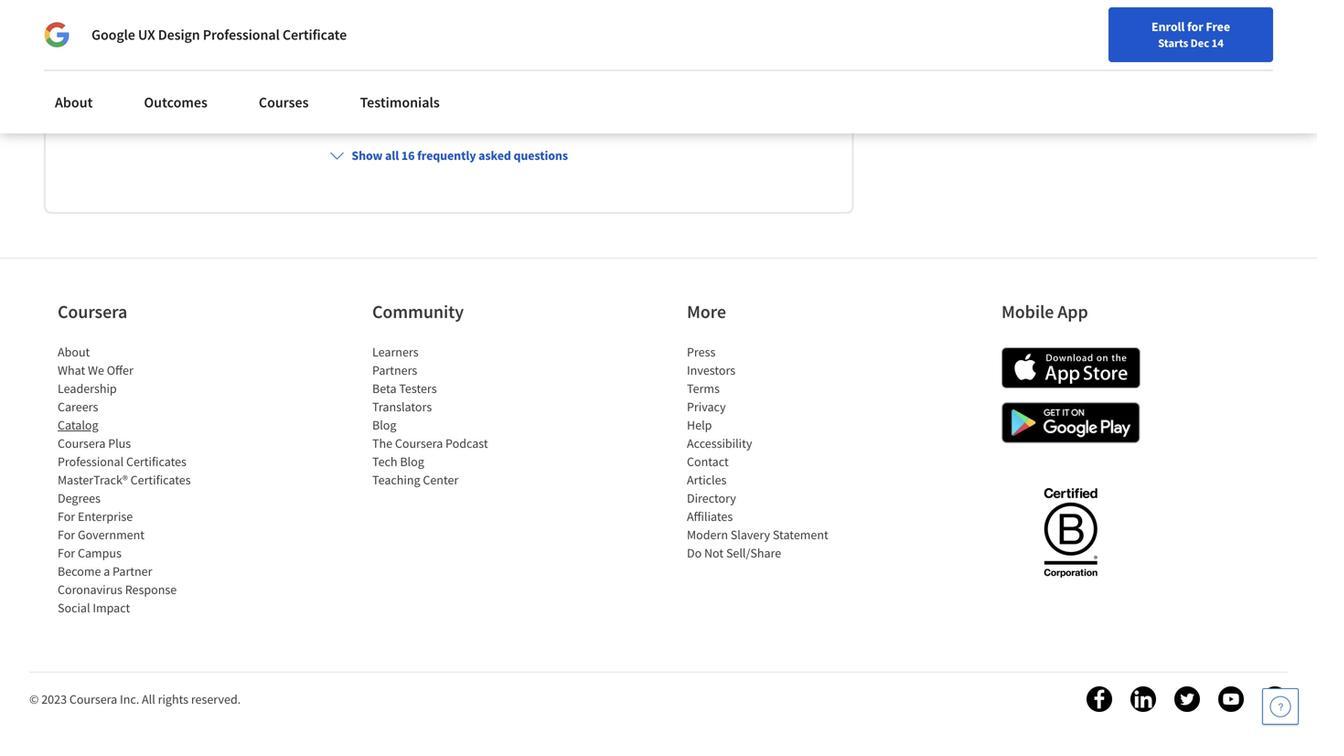 Task type: locate. For each thing, give the bounding box(es) containing it.
coursera instagram image
[[1262, 687, 1288, 713]]

partners link
[[372, 362, 417, 379]]

coronavirus response link
[[58, 582, 177, 598]]

1 vertical spatial for
[[176, 68, 193, 86]]

professional certificates link
[[58, 454, 187, 470]]

professional inside about what we offer leadership careers catalog coursera plus professional certificates mastertrack® certificates degrees for enterprise for government for campus become a partner coronavirus response social impact
[[58, 454, 124, 470]]

menu item
[[968, 18, 1085, 78]]

0 horizontal spatial the
[[340, 46, 360, 64]]

for down degrees
[[58, 509, 75, 525]]

for up "become"
[[58, 545, 75, 562]]

the right "to"
[[340, 46, 360, 64]]

careers
[[58, 399, 98, 415]]

some
[[490, 46, 524, 64]]

leadership link
[[58, 381, 117, 397]]

list containing press
[[687, 343, 843, 563]]

starts
[[1158, 36, 1189, 50]]

for left you.
[[176, 68, 193, 86]]

1 horizontal spatial a
[[589, 46, 596, 64]]

certificates
[[126, 454, 187, 470], [130, 472, 191, 488]]

list containing about
[[58, 343, 213, 617]]

statement
[[773, 527, 829, 543]]

list for community
[[372, 343, 528, 489]]

frequently
[[417, 147, 476, 164]]

google
[[91, 26, 135, 44], [599, 46, 643, 64]]

for
[[1187, 18, 1204, 35], [176, 68, 193, 86]]

0 horizontal spatial a
[[104, 563, 110, 580]]

list for coursera
[[58, 343, 213, 617]]

for up dec
[[1187, 18, 1204, 35]]

is
[[755, 46, 764, 64]]

tech
[[372, 454, 398, 470]]

catalog link
[[58, 417, 98, 434]]

3 for from the top
[[58, 545, 75, 562]]

mobile
[[1002, 300, 1054, 323]]

coursera left the inc.
[[69, 692, 117, 708]]

mastertrack® certificates link
[[58, 472, 191, 488]]

blog up "teaching center" link
[[400, 454, 424, 470]]

leadership
[[58, 381, 117, 397]]

had
[[464, 46, 487, 64]]

1 vertical spatial for
[[58, 527, 75, 543]]

mobile app
[[1002, 300, 1088, 323]]

1 the from the left
[[340, 46, 360, 64]]

show all 16 frequently asked questions
[[352, 147, 568, 164]]

beta testers link
[[372, 381, 437, 397]]

1 horizontal spatial professional
[[203, 26, 280, 44]]

tech blog link
[[372, 454, 424, 470]]

0 vertical spatial for
[[1187, 18, 1204, 35]]

a inside none! whether you're completely new to the job field or have had some exposure, a google career certificate is the right program for you.
[[589, 46, 596, 64]]

1 list from the left
[[58, 343, 213, 617]]

about for about
[[55, 93, 93, 112]]

about what we offer leadership careers catalog coursera plus professional certificates mastertrack® certificates degrees for enterprise for government for campus become a partner coronavirus response social impact
[[58, 344, 191, 617]]

certificates up mastertrack® certificates link
[[126, 454, 187, 470]]

0 vertical spatial about
[[55, 93, 93, 112]]

blog up the
[[372, 417, 397, 434]]

contact link
[[687, 454, 729, 470]]

0 horizontal spatial blog
[[372, 417, 397, 434]]

1 horizontal spatial the
[[767, 46, 787, 64]]

1 horizontal spatial for
[[1187, 18, 1204, 35]]

directory link
[[687, 490, 736, 507]]

a down campus
[[104, 563, 110, 580]]

2 list from the left
[[372, 343, 528, 489]]

0 vertical spatial about link
[[44, 82, 104, 123]]

0 horizontal spatial professional
[[58, 454, 124, 470]]

0 horizontal spatial list
[[58, 343, 213, 617]]

0 vertical spatial certificates
[[126, 454, 187, 470]]

reserved.
[[191, 692, 241, 708]]

enterprise
[[78, 509, 133, 525]]

1 vertical spatial certificate
[[689, 46, 752, 64]]

whether
[[129, 46, 180, 64]]

1 horizontal spatial list
[[372, 343, 528, 489]]

terms
[[687, 381, 720, 397]]

about down right at the left top
[[55, 93, 93, 112]]

impact
[[93, 600, 130, 617]]

1 horizontal spatial google
[[599, 46, 643, 64]]

about link for outcomes
[[44, 82, 104, 123]]

1 vertical spatial a
[[104, 563, 110, 580]]

1 vertical spatial blog
[[400, 454, 424, 470]]

for inside enroll for free starts dec 14
[[1187, 18, 1204, 35]]

all
[[142, 692, 155, 708]]

1 horizontal spatial certificate
[[689, 46, 752, 64]]

1 vertical spatial professional
[[58, 454, 124, 470]]

0 vertical spatial for
[[58, 509, 75, 525]]

certificate left is
[[689, 46, 752, 64]]

questions
[[514, 147, 568, 164]]

3 list from the left
[[687, 343, 843, 563]]

press
[[687, 344, 716, 360]]

community
[[372, 300, 464, 323]]

2 horizontal spatial list
[[687, 343, 843, 563]]

help
[[687, 417, 712, 434]]

the right is
[[767, 46, 787, 64]]

for up for campus link
[[58, 527, 75, 543]]

0 horizontal spatial certificate
[[283, 26, 347, 44]]

coursera inside the learners partners beta testers translators blog the coursera podcast tech blog teaching center
[[395, 435, 443, 452]]

coursera plus link
[[58, 435, 131, 452]]

a
[[589, 46, 596, 64], [104, 563, 110, 580]]

about link down none!
[[44, 82, 104, 123]]

new
[[295, 46, 321, 64]]

sell/share
[[726, 545, 781, 562]]

completely
[[225, 46, 293, 64]]

1 vertical spatial about
[[58, 344, 90, 360]]

partners
[[372, 362, 417, 379]]

a inside about what we offer leadership careers catalog coursera plus professional certificates mastertrack® certificates degrees for enterprise for government for campus become a partner coronavirus response social impact
[[104, 563, 110, 580]]

about up what
[[58, 344, 90, 360]]

show notifications image
[[1105, 23, 1127, 45]]

slavery
[[731, 527, 770, 543]]

do
[[687, 545, 702, 562]]

coursera youtube image
[[1219, 687, 1244, 713]]

become a partner link
[[58, 563, 152, 580]]

directory
[[687, 490, 736, 507]]

professional up completely
[[203, 26, 280, 44]]

beta
[[372, 381, 397, 397]]

professional up mastertrack®
[[58, 454, 124, 470]]

©
[[29, 692, 39, 708]]

coursera up the "what we offer" link
[[58, 300, 127, 323]]

enroll for free starts dec 14
[[1152, 18, 1230, 50]]

coursera down catalog
[[58, 435, 106, 452]]

offer
[[107, 362, 133, 379]]

0 vertical spatial a
[[589, 46, 596, 64]]

certificate up new
[[283, 26, 347, 44]]

privacy
[[687, 399, 726, 415]]

a right exposure,
[[589, 46, 596, 64]]

coursera
[[58, 300, 127, 323], [58, 435, 106, 452], [395, 435, 443, 452], [69, 692, 117, 708]]

0 vertical spatial google
[[91, 26, 135, 44]]

google up none!
[[91, 26, 135, 44]]

coursera up tech blog "link"
[[395, 435, 443, 452]]

list
[[58, 343, 213, 617], [372, 343, 528, 489], [687, 343, 843, 563]]

© 2023 coursera inc. all rights reserved.
[[29, 692, 241, 708]]

about link up what
[[58, 344, 90, 360]]

list containing learners
[[372, 343, 528, 489]]

coursera linkedin image
[[1131, 687, 1156, 713]]

None search field
[[261, 11, 563, 48]]

1 vertical spatial about link
[[58, 344, 90, 360]]

what
[[58, 362, 85, 379]]

google left career
[[599, 46, 643, 64]]

about inside about what we offer leadership careers catalog coursera plus professional certificates mastertrack® certificates degrees for enterprise for government for campus become a partner coronavirus response social impact
[[58, 344, 90, 360]]

the
[[340, 46, 360, 64], [767, 46, 787, 64]]

coursera image
[[22, 15, 138, 44]]

ux
[[138, 26, 155, 44]]

about link
[[44, 82, 104, 123], [58, 344, 90, 360]]

investors link
[[687, 362, 736, 379]]

logo of certified b corporation image
[[1033, 477, 1108, 587]]

1 vertical spatial google
[[599, 46, 643, 64]]

about
[[55, 93, 93, 112], [58, 344, 90, 360]]

field
[[386, 46, 413, 64]]

certificates down professional certificates link on the bottom left of page
[[130, 472, 191, 488]]

blog
[[372, 417, 397, 434], [400, 454, 424, 470]]

press investors terms privacy help accessibility contact articles directory affiliates modern slavery statement do not sell/share
[[687, 344, 829, 562]]

asked
[[479, 147, 511, 164]]

2 vertical spatial for
[[58, 545, 75, 562]]

0 horizontal spatial for
[[176, 68, 193, 86]]



Task type: vqa. For each thing, say whether or not it's contained in the screenshot.
This
no



Task type: describe. For each thing, give the bounding box(es) containing it.
for government link
[[58, 527, 145, 543]]

list for more
[[687, 343, 843, 563]]

outcomes link
[[133, 82, 219, 123]]

show all 16 frequently asked questions button
[[322, 139, 575, 172]]

job
[[363, 46, 383, 64]]

do not sell/share link
[[687, 545, 781, 562]]

translators
[[372, 399, 432, 415]]

learners link
[[372, 344, 419, 360]]

privacy link
[[687, 399, 726, 415]]

testimonials link
[[349, 82, 451, 123]]

teaching
[[372, 472, 420, 488]]

press link
[[687, 344, 716, 360]]

teaching center link
[[372, 472, 459, 488]]

right
[[89, 68, 118, 86]]

degrees link
[[58, 490, 101, 507]]

what we offer link
[[58, 362, 133, 379]]

campus
[[78, 545, 122, 562]]

testimonials
[[360, 93, 440, 112]]

more
[[687, 300, 726, 323]]

14
[[1212, 36, 1224, 50]]

inc.
[[120, 692, 139, 708]]

coronavirus
[[58, 582, 123, 598]]

or
[[415, 46, 428, 64]]

1 for from the top
[[58, 509, 75, 525]]

2 for from the top
[[58, 527, 75, 543]]

coursera facebook image
[[1087, 687, 1112, 713]]

articles link
[[687, 472, 727, 488]]

government
[[78, 527, 145, 543]]

coursera twitter image
[[1175, 687, 1200, 713]]

about for about what we offer leadership careers catalog coursera plus professional certificates mastertrack® certificates degrees for enterprise for government for campus become a partner coronavirus response social impact
[[58, 344, 90, 360]]

2023
[[41, 692, 67, 708]]

courses
[[259, 93, 309, 112]]

coursera inside about what we offer leadership careers catalog coursera plus professional certificates mastertrack® certificates degrees for enterprise for government for campus become a partner coronavirus response social impact
[[58, 435, 106, 452]]

show
[[352, 147, 383, 164]]

contact
[[687, 454, 729, 470]]

accessibility
[[687, 435, 752, 452]]

we
[[88, 362, 104, 379]]

16
[[401, 147, 415, 164]]

design
[[158, 26, 200, 44]]

investors
[[687, 362, 736, 379]]

none! whether you're completely new to the job field or have had some exposure, a google career certificate is the right program for you.
[[89, 46, 790, 86]]

plus
[[108, 435, 131, 452]]

0 vertical spatial certificate
[[283, 26, 347, 44]]

0 vertical spatial blog
[[372, 417, 397, 434]]

podcast
[[446, 435, 488, 452]]

affiliates
[[687, 509, 733, 525]]

1 horizontal spatial blog
[[400, 454, 424, 470]]

1 vertical spatial certificates
[[130, 472, 191, 488]]

articles
[[687, 472, 727, 488]]

career
[[646, 46, 686, 64]]

blog link
[[372, 417, 397, 434]]

the
[[372, 435, 393, 452]]

google inside none! whether you're completely new to the job field or have had some exposure, a google career certificate is the right program for you.
[[599, 46, 643, 64]]

learners
[[372, 344, 419, 360]]

google image
[[44, 22, 70, 48]]

not
[[704, 545, 724, 562]]

free
[[1206, 18, 1230, 35]]

become
[[58, 563, 101, 580]]

for enterprise link
[[58, 509, 133, 525]]

outcomes
[[144, 93, 208, 112]]

affiliates link
[[687, 509, 733, 525]]

the coursera podcast link
[[372, 435, 488, 452]]

social impact link
[[58, 600, 130, 617]]

app
[[1058, 300, 1088, 323]]

0 horizontal spatial google
[[91, 26, 135, 44]]

0 vertical spatial professional
[[203, 26, 280, 44]]

mastertrack®
[[58, 472, 128, 488]]

2 the from the left
[[767, 46, 787, 64]]

accessibility link
[[687, 435, 752, 452]]

translators link
[[372, 399, 432, 415]]

to
[[324, 46, 337, 64]]

get it on google play image
[[1002, 402, 1141, 444]]

all
[[385, 147, 399, 164]]

learners partners beta testers translators blog the coursera podcast tech blog teaching center
[[372, 344, 488, 488]]

download on the app store image
[[1002, 348, 1141, 389]]

modern
[[687, 527, 728, 543]]

modern slavery statement link
[[687, 527, 829, 543]]

you.
[[196, 68, 223, 86]]

about link for what we offer
[[58, 344, 90, 360]]

have
[[431, 46, 461, 64]]

for inside none! whether you're completely new to the job field or have had some exposure, a google career certificate is the right program for you.
[[176, 68, 193, 86]]

exposure,
[[526, 46, 586, 64]]

rights
[[158, 692, 188, 708]]

social
[[58, 600, 90, 617]]

help link
[[687, 417, 712, 434]]

terms link
[[687, 381, 720, 397]]

help center image
[[1270, 696, 1292, 718]]

you're
[[183, 46, 222, 64]]

collapsed list
[[68, 0, 830, 744]]

certificate inside none! whether you're completely new to the job field or have had some exposure, a google career certificate is the right program for you.
[[689, 46, 752, 64]]

center
[[423, 472, 459, 488]]

dec
[[1191, 36, 1210, 50]]



